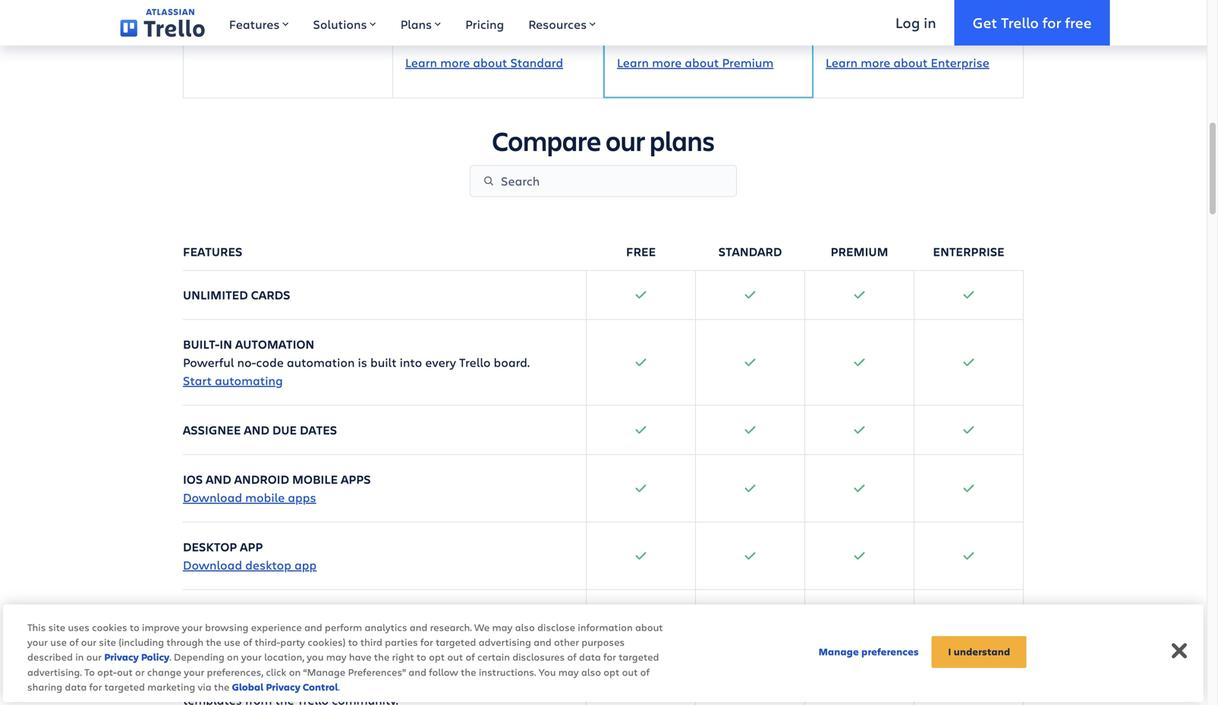 Task type: locate. For each thing, give the bounding box(es) containing it.
2 vertical spatial to
[[417, 650, 426, 663]]

0 vertical spatial .
[[169, 650, 171, 663]]

third-
[[255, 635, 280, 649]]

may inside this site uses cookies to improve your browsing experience and perform analytics and research. we may also disclose information about your use of our site (including through the use of third-party cookies) to third parties for targeted advertising and other purposes described in our
[[492, 621, 513, 634]]

disclosures
[[513, 650, 565, 663]]

unlimited for unlimited activity logs
[[183, 606, 248, 622]]

app up download desktop app link
[[240, 538, 263, 555]]

manage
[[819, 646, 859, 659]]

out down purposes
[[622, 665, 638, 679]]

desktop
[[245, 557, 291, 573]]

location,
[[264, 650, 304, 663]]

1 vertical spatial in
[[220, 336, 232, 352]]

and down right
[[409, 665, 427, 679]]

data down to
[[65, 680, 87, 693]]

1 horizontal spatial premium
[[831, 243, 889, 259]]

the right follow
[[461, 665, 476, 679]]

in up powerful
[[220, 336, 232, 352]]

1 vertical spatial targeted
[[619, 650, 659, 663]]

trello templates give your team a blueprint for success with tried-and-true templates from the trello community.
[[183, 655, 516, 705]]

1 download from the top
[[183, 489, 242, 505]]

1 vertical spatial download
[[183, 557, 242, 573]]

1 vertical spatial on
[[289, 665, 301, 679]]

privacy down click
[[266, 681, 300, 694]]

1 vertical spatial standard
[[719, 243, 782, 259]]

1 vertical spatial also
[[581, 665, 601, 679]]

templates down 'give'
[[183, 692, 242, 705]]

0 horizontal spatial opt
[[429, 650, 445, 663]]

to up (including
[[130, 621, 139, 634]]

learn
[[405, 54, 437, 70], [617, 54, 649, 70], [826, 54, 858, 70]]

desktop
[[183, 538, 237, 555]]

mobile down dates
[[292, 471, 338, 487]]

0 vertical spatial data
[[579, 650, 601, 663]]

0 vertical spatial also
[[515, 621, 535, 634]]

out left "or"
[[117, 665, 133, 679]]

automation up code
[[235, 336, 315, 352]]

2 horizontal spatial learn
[[826, 54, 858, 70]]

unlimited for unlimited cards
[[183, 286, 248, 303]]

0 vertical spatial site
[[48, 621, 65, 634]]

factor
[[225, 20, 259, 36]]

global
[[232, 681, 264, 694]]

our
[[606, 122, 645, 159], [81, 635, 96, 649], [86, 650, 102, 663]]

1 vertical spatial app
[[295, 557, 317, 573]]

and up parties
[[410, 621, 428, 634]]

mobile down 'android'
[[245, 489, 285, 505]]

your right 'give'
[[211, 674, 236, 690]]

unlimited
[[183, 286, 248, 303], [183, 606, 248, 622]]

resources button
[[516, 0, 608, 46]]

0 vertical spatial unlimited
[[183, 286, 248, 303]]

also up advertising
[[515, 621, 535, 634]]

0 vertical spatial may
[[492, 621, 513, 634]]

1 vertical spatial premium
[[831, 243, 889, 259]]

3 learn from the left
[[826, 54, 858, 70]]

unlimited cards
[[183, 286, 290, 303]]

0 vertical spatial premium
[[722, 54, 774, 70]]

1 vertical spatial may
[[326, 650, 347, 663]]

1 horizontal spatial may
[[492, 621, 513, 634]]

you
[[307, 650, 324, 663]]

2 horizontal spatial in
[[924, 13, 936, 32]]

your up through
[[182, 621, 203, 634]]

trello right every
[[459, 354, 491, 370]]

1 horizontal spatial mobile
[[292, 471, 338, 487]]

trello down blueprint
[[297, 692, 329, 705]]

1 vertical spatial privacy
[[266, 681, 300, 694]]

use up described
[[50, 635, 67, 649]]

automation left is
[[287, 354, 355, 370]]

also down purposes
[[581, 665, 601, 679]]

3 more from the left
[[861, 54, 891, 70]]

1 vertical spatial unlimited
[[183, 606, 248, 622]]

1 vertical spatial features
[[183, 243, 242, 259]]

learn more about premium link
[[617, 53, 774, 72]]

and
[[244, 422, 269, 438], [206, 471, 231, 487], [304, 621, 322, 634], [410, 621, 428, 634], [534, 635, 552, 649], [409, 665, 427, 679]]

compare
[[492, 122, 601, 159]]

1 learn from the left
[[405, 54, 437, 70]]

2 more from the left
[[652, 54, 682, 70]]

0 horizontal spatial also
[[515, 621, 535, 634]]

also inside this site uses cookies to improve your browsing experience and perform analytics and research. we may also disclose information about your use of our site (including through the use of third-party cookies) to third parties for targeted advertising and other purposes described in our
[[515, 621, 535, 634]]

2 vertical spatial may
[[559, 665, 579, 679]]

2-
[[214, 20, 225, 36]]

1 horizontal spatial out
[[447, 650, 463, 663]]

1 horizontal spatial site
[[99, 635, 116, 649]]

learn more about enterprise link
[[826, 53, 990, 72]]

app right desktop
[[295, 557, 317, 573]]

your down the third-
[[241, 650, 262, 663]]

1 more from the left
[[440, 54, 470, 70]]

1 vertical spatial apps
[[288, 489, 316, 505]]

cookies)
[[308, 635, 346, 649]]

uses
[[68, 621, 89, 634]]

2 horizontal spatial to
[[417, 650, 426, 663]]

0 vertical spatial standard
[[510, 54, 563, 70]]

0 horizontal spatial learn
[[405, 54, 437, 70]]

and right "ios"
[[206, 471, 231, 487]]

1 horizontal spatial data
[[579, 650, 601, 663]]

0 horizontal spatial data
[[65, 680, 87, 693]]

on
[[227, 650, 239, 663], [289, 665, 301, 679]]

of
[[69, 635, 79, 649], [243, 635, 252, 649], [466, 650, 475, 663], [567, 650, 577, 663], [640, 665, 650, 679]]

1 horizontal spatial in
[[220, 336, 232, 352]]

1 vertical spatial to
[[348, 635, 358, 649]]

in up advertising.
[[75, 650, 84, 663]]

unlimited up built-
[[183, 286, 248, 303]]

0 vertical spatial enterprise
[[931, 54, 990, 70]]

site right this
[[48, 621, 65, 634]]

0 horizontal spatial to
[[130, 621, 139, 634]]

for right parties
[[420, 635, 433, 649]]

solutions button
[[301, 0, 388, 46]]

the
[[206, 635, 222, 649], [374, 650, 390, 663], [461, 665, 476, 679], [214, 680, 230, 693], [275, 692, 294, 705]]

mobile
[[292, 471, 338, 487], [245, 489, 285, 505]]

download down 'desktop'
[[183, 557, 242, 573]]

and up cookies)
[[304, 621, 322, 634]]

targeted down research.
[[436, 635, 476, 649]]

0 horizontal spatial .
[[169, 650, 171, 663]]

1 horizontal spatial .
[[338, 680, 340, 693]]

2 vertical spatial targeted
[[105, 680, 145, 693]]

1 horizontal spatial opt
[[604, 665, 620, 679]]

trello up 'give'
[[183, 655, 226, 672]]

the down browsing
[[206, 635, 222, 649]]

1 vertical spatial enterprise
[[933, 243, 1005, 259]]

the inside this site uses cookies to improve your browsing experience and perform analytics and research. we may also disclose information about your use of our site (including through the use of third-party cookies) to third parties for targeted advertising and other purposes described in our
[[206, 635, 222, 649]]

0 horizontal spatial out
[[117, 665, 133, 679]]

1 vertical spatial opt
[[604, 665, 620, 679]]

our up search search field
[[606, 122, 645, 159]]

opt up follow
[[429, 650, 445, 663]]

may down cookies)
[[326, 650, 347, 663]]

in for built-
[[220, 336, 232, 352]]

privacy
[[104, 651, 139, 664], [266, 681, 300, 694]]

for down purposes
[[604, 650, 616, 663]]

unlimited up through
[[183, 606, 248, 622]]

0 horizontal spatial standard
[[510, 54, 563, 70]]

log in
[[896, 13, 936, 32]]

opt
[[429, 650, 445, 663], [604, 665, 620, 679]]

1 vertical spatial .
[[338, 680, 340, 693]]

for up community.
[[338, 674, 354, 690]]

your
[[182, 621, 203, 634], [27, 635, 48, 649], [241, 650, 262, 663], [184, 665, 204, 679], [211, 674, 236, 690]]

1 horizontal spatial also
[[581, 665, 601, 679]]

. up the change
[[169, 650, 171, 663]]

targeted down "or"
[[105, 680, 145, 693]]

0 vertical spatial automation
[[235, 336, 315, 352]]

for inside the trello templates give your team a blueprint for success with tried-and-true templates from the trello community.
[[338, 674, 354, 690]]

about for standard
[[473, 54, 507, 70]]

depending
[[174, 650, 225, 663]]

free
[[626, 243, 656, 259]]

0 horizontal spatial on
[[227, 650, 239, 663]]

opt-
[[97, 665, 117, 679]]

site down cookies
[[99, 635, 116, 649]]

0 vertical spatial targeted
[[436, 635, 476, 649]]

ios and android mobile apps download mobile apps
[[183, 471, 371, 505]]

2 vertical spatial in
[[75, 650, 84, 663]]

templates up team
[[229, 655, 297, 672]]

1 vertical spatial mobile
[[245, 489, 285, 505]]

compare our plans element
[[183, 227, 1024, 705]]

true
[[492, 674, 516, 690]]

or
[[135, 665, 145, 679]]

right
[[392, 650, 414, 663]]

assignee and due dates
[[183, 422, 337, 438]]

enterprise
[[931, 54, 990, 70], [933, 243, 1005, 259]]

features up "unlimited cards"
[[183, 243, 242, 259]]

0 horizontal spatial in
[[75, 650, 84, 663]]

targeted
[[436, 635, 476, 649], [619, 650, 659, 663], [105, 680, 145, 693]]

automating
[[215, 372, 283, 389]]

1 vertical spatial automation
[[287, 354, 355, 370]]

Search search field
[[470, 165, 737, 197]]

data down purposes
[[579, 650, 601, 663]]

. down "manage
[[338, 680, 340, 693]]

0 vertical spatial our
[[606, 122, 645, 159]]

to inside . depending on your location, you may have the right to opt out of certain disclosures of data for targeted advertising. to opt-out or change your preferences, click on "manage preferences" and follow the instructions. you may also opt out of sharing data for targeted marketing via the
[[417, 650, 426, 663]]

1 unlimited from the top
[[183, 286, 248, 303]]

other
[[554, 635, 579, 649]]

improve
[[142, 621, 180, 634]]

0 vertical spatial opt
[[429, 650, 445, 663]]

1 horizontal spatial more
[[652, 54, 682, 70]]

privacy inside the global privacy control .
[[266, 681, 300, 694]]

learn for learn more about premium
[[617, 54, 649, 70]]

in right "log"
[[924, 13, 936, 32]]

(including
[[119, 635, 164, 649]]

1 horizontal spatial targeted
[[436, 635, 476, 649]]

more for learn more about premium
[[652, 54, 682, 70]]

may up advertising
[[492, 621, 513, 634]]

1 use from the left
[[50, 635, 67, 649]]

1 horizontal spatial apps
[[341, 471, 371, 487]]

0 horizontal spatial apps
[[288, 489, 316, 505]]

privacy up opt- on the left bottom
[[104, 651, 139, 664]]

features inside 'dropdown button'
[[229, 16, 280, 32]]

preferences"
[[348, 665, 406, 679]]

0 vertical spatial app
[[240, 538, 263, 555]]

about for enterprise
[[894, 54, 928, 70]]

download
[[183, 489, 242, 505], [183, 557, 242, 573]]

download down "ios"
[[183, 489, 242, 505]]

premium inside compare our plans element
[[831, 243, 889, 259]]

out up follow
[[447, 650, 463, 663]]

0 vertical spatial privacy
[[104, 651, 139, 664]]

on up preferences,
[[227, 650, 239, 663]]

download inside ios and android mobile apps download mobile apps
[[183, 489, 242, 505]]

atlassian trello image
[[120, 9, 205, 37]]

2 unlimited from the top
[[183, 606, 248, 622]]

may right you
[[559, 665, 579, 679]]

and inside . depending on your location, you may have the right to opt out of certain disclosures of data for targeted advertising. to opt-out or change your preferences, click on "manage preferences" and follow the instructions. you may also opt out of sharing data for targeted marketing via the
[[409, 665, 427, 679]]

privacy alert dialog
[[3, 605, 1204, 702]]

1 horizontal spatial standard
[[719, 243, 782, 259]]

1 horizontal spatial privacy
[[266, 681, 300, 694]]

our up to
[[86, 650, 102, 663]]

this site uses cookies to improve your browsing experience and perform analytics and research. we may also disclose information about your use of our site (including through the use of third-party cookies) to third parties for targeted advertising and other purposes described in our
[[27, 621, 663, 663]]

opt down purposes
[[604, 665, 620, 679]]

authentication
[[263, 20, 348, 36]]

1 horizontal spatial app
[[295, 557, 317, 573]]

1 horizontal spatial use
[[224, 635, 241, 649]]

your down this
[[27, 635, 48, 649]]

also inside . depending on your location, you may have the right to opt out of certain disclosures of data for targeted advertising. to opt-out or change your preferences, click on "manage preferences" and follow the instructions. you may also opt out of sharing data for targeted marketing via the
[[581, 665, 601, 679]]

to right right
[[417, 650, 426, 663]]

control
[[303, 681, 338, 694]]

2 use from the left
[[224, 635, 241, 649]]

0 vertical spatial in
[[924, 13, 936, 32]]

in inside built-in automation powerful no-code automation is built into every trello board. start automating
[[220, 336, 232, 352]]

0 vertical spatial features
[[229, 16, 280, 32]]

standard inside compare our plans element
[[719, 243, 782, 259]]

trello inside built-in automation powerful no-code automation is built into every trello board. start automating
[[459, 354, 491, 370]]

through
[[167, 635, 204, 649]]

also
[[515, 621, 535, 634], [581, 665, 601, 679]]

2 download from the top
[[183, 557, 242, 573]]

global privacy control .
[[232, 680, 340, 694]]

to up have
[[348, 635, 358, 649]]

the down a
[[275, 692, 294, 705]]

2 horizontal spatial more
[[861, 54, 891, 70]]

about for premium
[[685, 54, 719, 70]]

0 vertical spatial download
[[183, 489, 242, 505]]

targeted down purposes
[[619, 650, 659, 663]]

0 vertical spatial on
[[227, 650, 239, 663]]

this
[[27, 621, 46, 634]]

on up the global privacy control .
[[289, 665, 301, 679]]

1 horizontal spatial learn
[[617, 54, 649, 70]]

information
[[578, 621, 633, 634]]

about
[[473, 54, 507, 70], [685, 54, 719, 70], [894, 54, 928, 70], [635, 621, 663, 634]]

0 horizontal spatial more
[[440, 54, 470, 70]]

features
[[229, 16, 280, 32], [183, 243, 242, 259]]

features right 2-
[[229, 16, 280, 32]]

our down uses
[[81, 635, 96, 649]]

use down browsing
[[224, 635, 241, 649]]

0 horizontal spatial use
[[50, 635, 67, 649]]

with
[[405, 674, 431, 690]]

. inside . depending on your location, you may have the right to opt out of certain disclosures of data for targeted advertising. to opt-out or change your preferences, click on "manage preferences" and follow the instructions. you may also opt out of sharing data for targeted marketing via the
[[169, 650, 171, 663]]

the right "via"
[[214, 680, 230, 693]]

and left due
[[244, 422, 269, 438]]

2 learn from the left
[[617, 54, 649, 70]]

more for learn more about enterprise
[[861, 54, 891, 70]]

.
[[169, 650, 171, 663], [338, 680, 340, 693]]

dates
[[300, 422, 337, 438]]



Task type: describe. For each thing, give the bounding box(es) containing it.
ios
[[183, 471, 203, 487]]

log in link
[[877, 0, 955, 46]]

the inside the trello templates give your team a blueprint for success with tried-and-true templates from the trello community.
[[275, 692, 294, 705]]

manage preferences
[[819, 646, 919, 659]]

for down to
[[89, 680, 102, 693]]

preferences
[[862, 646, 919, 659]]

1 vertical spatial templates
[[183, 692, 242, 705]]

research.
[[430, 621, 472, 634]]

advertising.
[[27, 665, 82, 679]]

your down depending
[[184, 665, 204, 679]]

for inside this site uses cookies to improve your browsing experience and perform analytics and research. we may also disclose information about your use of our site (including through the use of third-party cookies) to third parties for targeted advertising and other purposes described in our
[[420, 635, 433, 649]]

is
[[358, 354, 367, 370]]

analytics
[[365, 621, 407, 634]]

for left 'free'
[[1043, 13, 1062, 32]]

in for log
[[924, 13, 936, 32]]

powerful
[[183, 354, 234, 370]]

"manage
[[303, 665, 346, 679]]

built-in automation powerful no-code automation is built into every trello board. start automating
[[183, 336, 530, 389]]

sharing
[[27, 680, 62, 693]]

2 horizontal spatial may
[[559, 665, 579, 679]]

0 horizontal spatial privacy
[[104, 651, 139, 664]]

solutions
[[313, 16, 367, 32]]

0 vertical spatial mobile
[[292, 471, 338, 487]]

via
[[198, 680, 212, 693]]

0 horizontal spatial mobile
[[245, 489, 285, 505]]

built
[[370, 354, 397, 370]]

download inside "desktop app download desktop app"
[[183, 557, 242, 573]]

1 vertical spatial data
[[65, 680, 87, 693]]

i
[[948, 646, 952, 659]]

0 vertical spatial to
[[130, 621, 139, 634]]

your inside the trello templates give your team a blueprint for success with tried-and-true templates from the trello community.
[[211, 674, 236, 690]]

log
[[896, 13, 920, 32]]

you
[[539, 665, 556, 679]]

1 horizontal spatial on
[[289, 665, 301, 679]]

no-
[[237, 354, 256, 370]]

preferences,
[[207, 665, 263, 679]]

desktop app download desktop app
[[183, 538, 317, 573]]

give
[[183, 674, 208, 690]]

1 vertical spatial our
[[81, 635, 96, 649]]

0 vertical spatial templates
[[229, 655, 297, 672]]

parties
[[385, 635, 418, 649]]

community.
[[332, 692, 398, 705]]

0 horizontal spatial premium
[[722, 54, 774, 70]]

to
[[84, 665, 95, 679]]

get trello for free link
[[955, 0, 1110, 46]]

compare our plans
[[492, 122, 715, 159]]

in inside this site uses cookies to improve your browsing experience and perform analytics and research. we may also disclose information about your use of our site (including through the use of third-party cookies) to third parties for targeted advertising and other purposes described in our
[[75, 650, 84, 663]]

2 horizontal spatial out
[[622, 665, 638, 679]]

2 vertical spatial our
[[86, 650, 102, 663]]

board.
[[494, 354, 530, 370]]

download desktop app link
[[183, 557, 317, 573]]

team
[[239, 674, 270, 690]]

advertising
[[479, 635, 531, 649]]

manage preferences button
[[819, 637, 919, 667]]

code
[[256, 354, 284, 370]]

. inside the global privacy control .
[[338, 680, 340, 693]]

enterprise inside compare our plans element
[[933, 243, 1005, 259]]

pricing
[[465, 16, 504, 32]]

targeted inside this site uses cookies to improve your browsing experience and perform analytics and research. we may also disclose information about your use of our site (including through the use of third-party cookies) to third parties for targeted advertising and other purposes described in our
[[436, 635, 476, 649]]

understand
[[954, 646, 1011, 659]]

learn for learn more about enterprise
[[826, 54, 858, 70]]

learn more about enterprise
[[826, 54, 990, 70]]

tried-
[[435, 674, 466, 690]]

we
[[474, 621, 490, 634]]

1 vertical spatial site
[[99, 635, 116, 649]]

features inside compare our plans element
[[183, 243, 242, 259]]

privacy policy link
[[104, 651, 169, 664]]

learn more about standard link
[[405, 53, 563, 72]]

described
[[27, 650, 73, 663]]

learn for learn more about standard
[[405, 54, 437, 70]]

about inside this site uses cookies to improve your browsing experience and perform analytics and research. we may also disclose information about your use of our site (including through the use of third-party cookies) to third parties for targeted advertising and other purposes described in our
[[635, 621, 663, 634]]

and inside ios and android mobile apps download mobile apps
[[206, 471, 231, 487]]

0 horizontal spatial site
[[48, 621, 65, 634]]

unlimited activity logs
[[183, 606, 337, 622]]

pricing link
[[453, 0, 516, 46]]

0 vertical spatial apps
[[341, 471, 371, 487]]

cards
[[251, 286, 290, 303]]

have
[[349, 650, 372, 663]]

change
[[147, 665, 181, 679]]

the up preferences"
[[374, 650, 390, 663]]

from
[[245, 692, 272, 705]]

get trello for free
[[973, 13, 1092, 32]]

2 horizontal spatial targeted
[[619, 650, 659, 663]]

third
[[360, 635, 382, 649]]

and up disclosures
[[534, 635, 552, 649]]

certain
[[477, 650, 510, 663]]

marketing
[[147, 680, 195, 693]]

0 horizontal spatial may
[[326, 650, 347, 663]]

due
[[272, 422, 297, 438]]

experience
[[251, 621, 302, 634]]

browsing
[[205, 621, 249, 634]]

i understand button
[[932, 636, 1027, 668]]

plans
[[401, 16, 432, 32]]

follow
[[429, 665, 458, 679]]

. depending on your location, you may have the right to opt out of certain disclosures of data for targeted advertising. to opt-out or change your preferences, click on "manage preferences" and follow the instructions. you may also opt out of sharing data for targeted marketing via the
[[27, 650, 659, 693]]

policy
[[141, 651, 169, 664]]

i understand
[[948, 646, 1011, 659]]

plans button
[[388, 0, 453, 46]]

every
[[425, 354, 456, 370]]

android
[[234, 471, 289, 487]]

logs
[[306, 606, 337, 622]]

party
[[280, 635, 305, 649]]

learn more about standard
[[405, 54, 563, 70]]

success
[[357, 674, 402, 690]]

features button
[[217, 0, 301, 46]]

trello right get
[[1001, 13, 1039, 32]]

more for learn more about standard
[[440, 54, 470, 70]]

perform
[[325, 621, 362, 634]]

0 horizontal spatial targeted
[[105, 680, 145, 693]]

built-
[[183, 336, 220, 352]]

start automating link
[[183, 372, 283, 389]]

1 horizontal spatial to
[[348, 635, 358, 649]]

privacy policy
[[104, 651, 169, 664]]

0 horizontal spatial app
[[240, 538, 263, 555]]



Task type: vqa. For each thing, say whether or not it's contained in the screenshot.
Learn
yes



